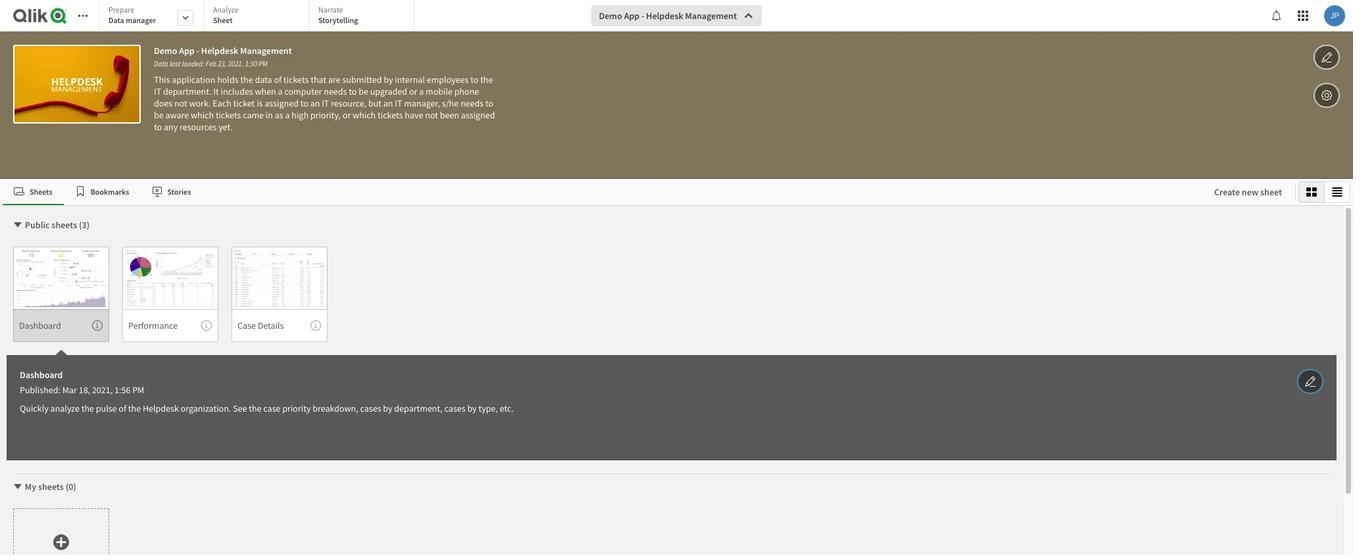 Task type: vqa. For each thing, say whether or not it's contained in the screenshot.
the leftmost ALERTS
no



Task type: describe. For each thing, give the bounding box(es) containing it.
that
[[311, 74, 327, 86]]

does
[[154, 97, 173, 109]]

sheet
[[1261, 186, 1283, 198]]

dashboard menu item
[[13, 309, 109, 342]]

to right 'are'
[[349, 86, 357, 97]]

data
[[255, 74, 272, 86]]

1 horizontal spatial a
[[285, 109, 290, 121]]

of inside the dashboard published: mar 18, 2021, 1:56 pm quickly analyze the pulse of the helpdesk organization. see the case priority breakdown, cases by department, cases by type, etc.
[[119, 403, 126, 414]]

management for demo app - helpdesk management
[[686, 10, 737, 22]]

type,
[[479, 403, 498, 414]]

by inside demo app - helpdesk management data last loaded: feb 23, 2021, 1:30 pm this application holds the data of tickets that are submitted by internal employees to the it department. it includes when a computer needs to be upgraded or a mobile phone does not work. each ticket is assigned to an it resource, but an it manager, s/he needs to be aware which tickets came in as a high priority, or which tickets have not been assigned to any resources yet.
[[384, 74, 393, 86]]

2 horizontal spatial it
[[395, 97, 403, 109]]

to left any
[[154, 121, 162, 133]]

james peterson image
[[1325, 5, 1346, 26]]

demo for demo app - helpdesk management data last loaded: feb 23, 2021, 1:30 pm this application holds the data of tickets that are submitted by internal employees to the it department. it includes when a computer needs to be upgraded or a mobile phone does not work. each ticket is assigned to an it resource, but an it manager, s/he needs to be aware which tickets came in as a high priority, or which tickets have not been assigned to any resources yet.
[[154, 45, 177, 57]]

case
[[238, 320, 256, 331]]

organization.
[[181, 403, 231, 414]]

(0)
[[66, 481, 76, 493]]

application
[[172, 74, 215, 86]]

but
[[369, 97, 382, 109]]

last
[[170, 59, 181, 68]]

see
[[233, 403, 247, 414]]

case
[[264, 403, 281, 414]]

is
[[257, 97, 263, 109]]

in
[[266, 109, 273, 121]]

the left pulse
[[81, 403, 94, 414]]

quickly
[[20, 403, 49, 414]]

sheets for public sheets
[[52, 219, 77, 231]]

1 horizontal spatial be
[[359, 86, 369, 97]]

my
[[25, 481, 36, 493]]

(3)
[[79, 219, 90, 231]]

management for demo app - helpdesk management data last loaded: feb 23, 2021, 1:30 pm this application holds the data of tickets that are submitted by internal employees to the it department. it includes when a computer needs to be upgraded or a mobile phone does not work. each ticket is assigned to an it resource, but an it manager, s/he needs to be aware which tickets came in as a high priority, or which tickets have not been assigned to any resources yet.
[[240, 45, 292, 57]]

demo app - helpdesk management
[[599, 10, 737, 22]]

2 horizontal spatial tickets
[[378, 109, 403, 121]]

1 horizontal spatial tickets
[[284, 74, 309, 86]]

as
[[275, 109, 283, 121]]

2 horizontal spatial a
[[419, 86, 424, 97]]

it
[[213, 86, 219, 97]]

dashboard for dashboard published: mar 18, 2021, 1:56 pm quickly analyze the pulse of the helpdesk organization. see the case priority breakdown, cases by department, cases by type, etc.
[[20, 369, 63, 381]]

stories
[[168, 187, 191, 196]]

mar
[[62, 384, 77, 396]]

app options image
[[1322, 88, 1334, 103]]

case details sheet is selected. press the spacebar or enter key to open case details sheet. use the right and left arrow keys to navigate. element
[[232, 247, 328, 342]]

tooltip for dashboard
[[92, 321, 103, 331]]

public sheets (3)
[[25, 219, 90, 231]]

computer
[[285, 86, 322, 97]]

upgraded
[[370, 86, 408, 97]]

- for demo app - helpdesk management
[[642, 10, 645, 22]]

collapse image
[[13, 482, 23, 492]]

pulse
[[96, 403, 117, 414]]

demo app - helpdesk management button
[[591, 5, 762, 26]]

application containing demo app - helpdesk management
[[0, 0, 1354, 556]]

demo for demo app - helpdesk management
[[599, 10, 623, 22]]

narrate
[[319, 5, 343, 14]]

breakdown,
[[313, 403, 359, 414]]

mobile
[[426, 86, 453, 97]]

1 horizontal spatial needs
[[461, 97, 484, 109]]

public
[[25, 219, 50, 231]]

helpdesk for demo app - helpdesk management data last loaded: feb 23, 2021, 1:30 pm this application holds the data of tickets that are submitted by internal employees to the it department. it includes when a computer needs to be upgraded or a mobile phone does not work. each ticket is assigned to an it resource, but an it manager, s/he needs to be aware which tickets came in as a high priority, or which tickets have not been assigned to any resources yet.
[[201, 45, 238, 57]]

manager,
[[404, 97, 440, 109]]

feb
[[206, 59, 217, 68]]

resources
[[180, 121, 217, 133]]

priority,
[[311, 109, 341, 121]]

published:
[[20, 384, 61, 396]]

have
[[405, 109, 424, 121]]

2 which from the left
[[353, 109, 376, 121]]

tab list containing prepare
[[99, 0, 419, 33]]

employees
[[427, 74, 469, 86]]

18,
[[79, 384, 90, 396]]

1 cases from the left
[[360, 403, 381, 414]]

work.
[[189, 97, 211, 109]]

performance sheet is selected. press the spacebar or enter key to open performance sheet. use the right and left arrow keys to navigate. element
[[122, 247, 219, 342]]

the right see
[[249, 403, 262, 414]]

loaded:
[[182, 59, 204, 68]]

submitted
[[343, 74, 382, 86]]

analyze
[[213, 5, 239, 14]]

by left 'department,'
[[383, 403, 393, 414]]

data inside prepare data manager
[[109, 15, 124, 25]]

1:30
[[245, 59, 257, 68]]

performance
[[128, 320, 178, 331]]

storytelling
[[319, 15, 358, 25]]

came
[[243, 109, 264, 121]]

dashboard published: mar 18, 2021, 1:56 pm quickly analyze the pulse of the helpdesk organization. see the case priority breakdown, cases by department, cases by type, etc.
[[20, 369, 514, 414]]

holds
[[217, 74, 239, 86]]

pm inside demo app - helpdesk management data last loaded: feb 23, 2021, 1:30 pm this application holds the data of tickets that are submitted by internal employees to the it department. it includes when a computer needs to be upgraded or a mobile phone does not work. each ticket is assigned to an it resource, but an it manager, s/he needs to be aware which tickets came in as a high priority, or which tickets have not been assigned to any resources yet.
[[259, 59, 268, 68]]

- for demo app - helpdesk management data last loaded: feb 23, 2021, 1:30 pm this application holds the data of tickets that are submitted by internal employees to the it department. it includes when a computer needs to be upgraded or a mobile phone does not work. each ticket is assigned to an it resource, but an it manager, s/he needs to be aware which tickets came in as a high priority, or which tickets have not been assigned to any resources yet.
[[197, 45, 199, 57]]

1:56
[[115, 384, 131, 396]]

resource,
[[331, 97, 367, 109]]

sheets button
[[3, 179, 64, 205]]



Task type: locate. For each thing, give the bounding box(es) containing it.
1 horizontal spatial of
[[274, 74, 282, 86]]

an right high
[[310, 97, 320, 109]]

sheets left (0) on the left of page
[[38, 481, 64, 493]]

1 vertical spatial demo
[[154, 45, 177, 57]]

the right phone
[[481, 74, 493, 86]]

group
[[1299, 182, 1351, 203]]

be left any
[[154, 109, 164, 121]]

department,
[[395, 403, 443, 414]]

data
[[109, 15, 124, 25], [154, 59, 168, 68]]

not right does
[[174, 97, 187, 109]]

when
[[255, 86, 276, 97]]

a left mobile
[[419, 86, 424, 97]]

1 vertical spatial data
[[154, 59, 168, 68]]

0 horizontal spatial app
[[179, 45, 195, 57]]

2 cases from the left
[[445, 403, 466, 414]]

of right pulse
[[119, 403, 126, 414]]

to left 'priority,'
[[301, 97, 309, 109]]

0 vertical spatial pm
[[259, 59, 268, 68]]

create new sheet
[[1215, 186, 1283, 198]]

0 horizontal spatial pm
[[132, 384, 144, 396]]

analyze
[[50, 403, 80, 414]]

internal
[[395, 74, 425, 86]]

not
[[174, 97, 187, 109], [425, 109, 438, 121]]

my sheets (0)
[[25, 481, 76, 493]]

demo inside demo app - helpdesk management data last loaded: feb 23, 2021, 1:30 pm this application holds the data of tickets that are submitted by internal employees to the it department. it includes when a computer needs to be upgraded or a mobile phone does not work. each ticket is assigned to an it resource, but an it manager, s/he needs to be aware which tickets came in as a high priority, or which tickets have not been assigned to any resources yet.
[[154, 45, 177, 57]]

0 vertical spatial -
[[642, 10, 645, 22]]

new
[[1243, 186, 1259, 198]]

0 horizontal spatial demo
[[154, 45, 177, 57]]

cases
[[360, 403, 381, 414], [445, 403, 466, 414]]

aware
[[166, 109, 189, 121]]

this
[[154, 74, 170, 86]]

0 horizontal spatial of
[[119, 403, 126, 414]]

priority
[[283, 403, 311, 414]]

tooltip for case details
[[311, 321, 321, 331]]

cases right breakdown,
[[360, 403, 381, 414]]

1 horizontal spatial edit image
[[1322, 49, 1334, 65]]

any
[[164, 121, 178, 133]]

1 vertical spatial management
[[240, 45, 292, 57]]

- inside button
[[642, 10, 645, 22]]

tab list containing sheets
[[3, 179, 1202, 205]]

needs up 'priority,'
[[324, 86, 347, 97]]

analyze sheet
[[213, 5, 239, 25]]

tooltip left 'performance'
[[92, 321, 103, 331]]

data down prepare at the left of the page
[[109, 15, 124, 25]]

2 vertical spatial helpdesk
[[143, 403, 179, 414]]

an right but
[[384, 97, 393, 109]]

1 an from the left
[[310, 97, 320, 109]]

performance menu item
[[122, 309, 219, 342]]

not right have
[[425, 109, 438, 121]]

it left resource,
[[322, 97, 329, 109]]

toolbar containing demo app - helpdesk management
[[0, 0, 1354, 179]]

by left type,
[[468, 403, 477, 414]]

assigned down phone
[[461, 109, 495, 121]]

0 horizontal spatial helpdesk
[[143, 403, 179, 414]]

which down upgraded
[[353, 109, 376, 121]]

0 horizontal spatial -
[[197, 45, 199, 57]]

create
[[1215, 186, 1241, 198]]

s/he
[[442, 97, 459, 109]]

demo
[[599, 10, 623, 22], [154, 45, 177, 57]]

tooltip for performance
[[201, 321, 212, 331]]

edit image for demo app - helpdesk management data last loaded: feb 23, 2021, 1:30 pm this application holds the data of tickets that are submitted by internal employees to the it department. it includes when a computer needs to be upgraded or a mobile phone does not work. each ticket is assigned to an it resource, but an it manager, s/he needs to be aware which tickets came in as a high priority, or which tickets have not been assigned to any resources yet.
[[1322, 49, 1334, 65]]

tooltip left case
[[201, 321, 212, 331]]

or
[[409, 86, 418, 97], [343, 109, 351, 121]]

to right employees
[[471, 74, 479, 86]]

management inside demo app - helpdesk management data last loaded: feb 23, 2021, 1:30 pm this application holds the data of tickets that are submitted by internal employees to the it department. it includes when a computer needs to be upgraded or a mobile phone does not work. each ticket is assigned to an it resource, but an it manager, s/he needs to be aware which tickets came in as a high priority, or which tickets have not been assigned to any resources yet.
[[240, 45, 292, 57]]

of right data
[[274, 74, 282, 86]]

prepare
[[109, 5, 134, 14]]

narrate storytelling
[[319, 5, 358, 25]]

pm right 1:56
[[132, 384, 144, 396]]

an
[[310, 97, 320, 109], [384, 97, 393, 109]]

1 horizontal spatial management
[[686, 10, 737, 22]]

app inside demo app - helpdesk management data last loaded: feb 23, 2021, 1:30 pm this application holds the data of tickets that are submitted by internal employees to the it department. it includes when a computer needs to be upgraded or a mobile phone does not work. each ticket is assigned to an it resource, but an it manager, s/he needs to be aware which tickets came in as a high priority, or which tickets have not been assigned to any resources yet.
[[179, 45, 195, 57]]

cases left type,
[[445, 403, 466, 414]]

0 horizontal spatial which
[[191, 109, 214, 121]]

dashboard sheet is selected. press the spacebar or enter key to open dashboard sheet. use the right and left arrow keys to navigate. element
[[13, 247, 109, 342]]

0 horizontal spatial an
[[310, 97, 320, 109]]

data left last
[[154, 59, 168, 68]]

0 vertical spatial sheets
[[52, 219, 77, 231]]

which
[[191, 109, 214, 121], [353, 109, 376, 121]]

helpdesk inside demo app - helpdesk management data last loaded: feb 23, 2021, 1:30 pm this application holds the data of tickets that are submitted by internal employees to the it department. it includes when a computer needs to be upgraded or a mobile phone does not work. each ticket is assigned to an it resource, but an it manager, s/he needs to be aware which tickets came in as a high priority, or which tickets have not been assigned to any resources yet.
[[201, 45, 238, 57]]

high
[[292, 109, 309, 121]]

0 horizontal spatial tooltip
[[92, 321, 103, 331]]

tooltip
[[92, 321, 103, 331], [201, 321, 212, 331], [311, 321, 321, 331]]

0 vertical spatial edit image
[[1322, 49, 1334, 65]]

management inside button
[[686, 10, 737, 22]]

tickets left that
[[284, 74, 309, 86]]

3 tooltip from the left
[[311, 321, 321, 331]]

toolbar
[[0, 0, 1354, 179]]

application
[[0, 0, 1354, 556]]

app
[[624, 10, 640, 22], [179, 45, 195, 57]]

the down 1:56
[[128, 403, 141, 414]]

bookmarks
[[91, 187, 129, 196]]

assigned
[[265, 97, 299, 109], [461, 109, 495, 121]]

1 vertical spatial pm
[[132, 384, 144, 396]]

1 horizontal spatial or
[[409, 86, 418, 97]]

1 horizontal spatial app
[[624, 10, 640, 22]]

1 vertical spatial app
[[179, 45, 195, 57]]

0 vertical spatial demo
[[599, 10, 623, 22]]

prepare data manager
[[109, 5, 156, 25]]

demo inside button
[[599, 10, 623, 22]]

list view image
[[1333, 187, 1343, 197]]

been
[[440, 109, 459, 121]]

0 horizontal spatial it
[[154, 86, 161, 97]]

2 an from the left
[[384, 97, 393, 109]]

1 horizontal spatial tooltip
[[201, 321, 212, 331]]

the
[[241, 74, 253, 86], [481, 74, 493, 86], [81, 403, 94, 414], [128, 403, 141, 414], [249, 403, 262, 414]]

ticket
[[233, 97, 255, 109]]

1 horizontal spatial demo
[[599, 10, 623, 22]]

it
[[154, 86, 161, 97], [322, 97, 329, 109], [395, 97, 403, 109]]

collapse image
[[13, 220, 23, 230]]

tooltip right details
[[311, 321, 321, 331]]

1 horizontal spatial it
[[322, 97, 329, 109]]

helpdesk inside button
[[647, 10, 684, 22]]

app for demo app - helpdesk management
[[624, 10, 640, 22]]

1 horizontal spatial not
[[425, 109, 438, 121]]

be
[[359, 86, 369, 97], [154, 109, 164, 121]]

0 vertical spatial of
[[274, 74, 282, 86]]

it left "department."
[[154, 86, 161, 97]]

pm right 1:30
[[259, 59, 268, 68]]

app inside button
[[624, 10, 640, 22]]

helpdesk inside the dashboard published: mar 18, 2021, 1:56 pm quickly analyze the pulse of the helpdesk organization. see the case priority breakdown, cases by department, cases by type, etc.
[[143, 403, 179, 414]]

tooltip inside the performance menu item
[[201, 321, 212, 331]]

bookmarks button
[[64, 179, 141, 205]]

stories button
[[141, 179, 202, 205]]

by
[[384, 74, 393, 86], [383, 403, 393, 414], [468, 403, 477, 414]]

tickets down upgraded
[[378, 109, 403, 121]]

tooltip inside case details 'menu item'
[[311, 321, 321, 331]]

2021, right 23,
[[228, 59, 244, 68]]

0 horizontal spatial cases
[[360, 403, 381, 414]]

are
[[328, 74, 341, 86]]

1 vertical spatial helpdesk
[[201, 45, 238, 57]]

data inside demo app - helpdesk management data last loaded: feb 23, 2021, 1:30 pm this application holds the data of tickets that are submitted by internal employees to the it department. it includes when a computer needs to be upgraded or a mobile phone does not work. each ticket is assigned to an it resource, but an it manager, s/he needs to be aware which tickets came in as a high priority, or which tickets have not been assigned to any resources yet.
[[154, 59, 168, 68]]

pm
[[259, 59, 268, 68], [132, 384, 144, 396]]

1 vertical spatial sheets
[[38, 481, 64, 493]]

needs right s/he
[[461, 97, 484, 109]]

1 horizontal spatial assigned
[[461, 109, 495, 121]]

0 horizontal spatial edit image
[[1305, 374, 1317, 390]]

2 tooltip from the left
[[201, 321, 212, 331]]

2021, inside the dashboard published: mar 18, 2021, 1:56 pm quickly analyze the pulse of the helpdesk organization. see the case priority breakdown, cases by department, cases by type, etc.
[[92, 384, 113, 396]]

- inside demo app - helpdesk management data last loaded: feb 23, 2021, 1:30 pm this application holds the data of tickets that are submitted by internal employees to the it department. it includes when a computer needs to be upgraded or a mobile phone does not work. each ticket is assigned to an it resource, but an it manager, s/he needs to be aware which tickets came in as a high priority, or which tickets have not been assigned to any resources yet.
[[197, 45, 199, 57]]

yet.
[[219, 121, 233, 133]]

dashboard for dashboard
[[19, 320, 61, 331]]

management
[[686, 10, 737, 22], [240, 45, 292, 57]]

1 horizontal spatial cases
[[445, 403, 466, 414]]

0 vertical spatial tab list
[[99, 0, 419, 33]]

2 horizontal spatial tooltip
[[311, 321, 321, 331]]

manager
[[126, 15, 156, 25]]

by left internal
[[384, 74, 393, 86]]

sheet
[[213, 15, 233, 25]]

1 horizontal spatial which
[[353, 109, 376, 121]]

0 horizontal spatial tickets
[[216, 109, 241, 121]]

1 horizontal spatial 2021,
[[228, 59, 244, 68]]

1 horizontal spatial data
[[154, 59, 168, 68]]

0 vertical spatial or
[[409, 86, 418, 97]]

a right "when"
[[278, 86, 283, 97]]

demo app - helpdesk management data last loaded: feb 23, 2021, 1:30 pm this application holds the data of tickets that are submitted by internal employees to the it department. it includes when a computer needs to be upgraded or a mobile phone does not work. each ticket is assigned to an it resource, but an it manager, s/he needs to be aware which tickets came in as a high priority, or which tickets have not been assigned to any resources yet.
[[154, 45, 497, 133]]

tab list
[[99, 0, 419, 33], [3, 179, 1202, 205]]

etc.
[[500, 403, 514, 414]]

0 horizontal spatial be
[[154, 109, 164, 121]]

1 tooltip from the left
[[92, 321, 103, 331]]

1 horizontal spatial -
[[642, 10, 645, 22]]

dashboard inside menu item
[[19, 320, 61, 331]]

or right 'priority,'
[[343, 109, 351, 121]]

case details menu item
[[232, 309, 328, 342]]

tickets left came
[[216, 109, 241, 121]]

2021,
[[228, 59, 244, 68], [92, 384, 113, 396]]

23,
[[218, 59, 227, 68]]

a
[[278, 86, 283, 97], [419, 86, 424, 97], [285, 109, 290, 121]]

0 vertical spatial dashboard
[[19, 320, 61, 331]]

app for demo app - helpdesk management data last loaded: feb 23, 2021, 1:30 pm this application holds the data of tickets that are submitted by internal employees to the it department. it includes when a computer needs to be upgraded or a mobile phone does not work. each ticket is assigned to an it resource, but an it manager, s/he needs to be aware which tickets came in as a high priority, or which tickets have not been assigned to any resources yet.
[[179, 45, 195, 57]]

department.
[[163, 86, 212, 97]]

1 horizontal spatial an
[[384, 97, 393, 109]]

sheets
[[30, 187, 52, 196]]

1 horizontal spatial pm
[[259, 59, 268, 68]]

1 vertical spatial dashboard
[[20, 369, 63, 381]]

0 horizontal spatial management
[[240, 45, 292, 57]]

1 vertical spatial -
[[197, 45, 199, 57]]

0 vertical spatial app
[[624, 10, 640, 22]]

the down 1:30
[[241, 74, 253, 86]]

a right as
[[285, 109, 290, 121]]

tooltip inside dashboard menu item
[[92, 321, 103, 331]]

-
[[642, 10, 645, 22], [197, 45, 199, 57]]

1 vertical spatial or
[[343, 109, 351, 121]]

assigned right is at the left top of the page
[[265, 97, 299, 109]]

1 vertical spatial edit image
[[1305, 374, 1317, 390]]

details
[[258, 320, 284, 331]]

each
[[213, 97, 232, 109]]

0 vertical spatial 2021,
[[228, 59, 244, 68]]

sheets left "(3)"
[[52, 219, 77, 231]]

sheets
[[52, 219, 77, 231], [38, 481, 64, 493]]

edit image
[[1322, 49, 1334, 65], [1305, 374, 1317, 390]]

2 horizontal spatial helpdesk
[[647, 10, 684, 22]]

pm inside the dashboard published: mar 18, 2021, 1:56 pm quickly analyze the pulse of the helpdesk organization. see the case priority breakdown, cases by department, cases by type, etc.
[[132, 384, 144, 396]]

includes
[[221, 86, 253, 97]]

0 horizontal spatial or
[[343, 109, 351, 121]]

0 horizontal spatial needs
[[324, 86, 347, 97]]

1 vertical spatial tab list
[[3, 179, 1202, 205]]

0 horizontal spatial not
[[174, 97, 187, 109]]

create new sheet button
[[1205, 182, 1293, 203]]

0 horizontal spatial 2021,
[[92, 384, 113, 396]]

or up have
[[409, 86, 418, 97]]

be left but
[[359, 86, 369, 97]]

1 horizontal spatial helpdesk
[[201, 45, 238, 57]]

2021, inside demo app - helpdesk management data last loaded: feb 23, 2021, 1:30 pm this application holds the data of tickets that are submitted by internal employees to the it department. it includes when a computer needs to be upgraded or a mobile phone does not work. each ticket is assigned to an it resource, but an it manager, s/he needs to be aware which tickets came in as a high priority, or which tickets have not been assigned to any resources yet.
[[228, 59, 244, 68]]

needs
[[324, 86, 347, 97], [461, 97, 484, 109]]

2021, right 18,
[[92, 384, 113, 396]]

edit image for dashboard published: mar 18, 2021, 1:56 pm quickly analyze the pulse of the helpdesk organization. see the case priority breakdown, cases by department, cases by type, etc.
[[1305, 374, 1317, 390]]

of inside demo app - helpdesk management data last loaded: feb 23, 2021, 1:30 pm this application holds the data of tickets that are submitted by internal employees to the it department. it includes when a computer needs to be upgraded or a mobile phone does not work. each ticket is assigned to an it resource, but an it manager, s/he needs to be aware which tickets came in as a high priority, or which tickets have not been assigned to any resources yet.
[[274, 74, 282, 86]]

phone
[[455, 86, 479, 97]]

it left have
[[395, 97, 403, 109]]

sheets for my sheets
[[38, 481, 64, 493]]

to right phone
[[486, 97, 494, 109]]

dashboard
[[19, 320, 61, 331], [20, 369, 63, 381]]

0 horizontal spatial a
[[278, 86, 283, 97]]

1 which from the left
[[191, 109, 214, 121]]

0 horizontal spatial assigned
[[265, 97, 299, 109]]

grid view image
[[1307, 187, 1318, 197]]

1 vertical spatial 2021,
[[92, 384, 113, 396]]

1 vertical spatial be
[[154, 109, 164, 121]]

0 vertical spatial helpdesk
[[647, 10, 684, 22]]

which right aware
[[191, 109, 214, 121]]

helpdesk for demo app - helpdesk management
[[647, 10, 684, 22]]

0 horizontal spatial data
[[109, 15, 124, 25]]

dashboard inside the dashboard published: mar 18, 2021, 1:56 pm quickly analyze the pulse of the helpdesk organization. see the case priority breakdown, cases by department, cases by type, etc.
[[20, 369, 63, 381]]

0 vertical spatial management
[[686, 10, 737, 22]]

1 vertical spatial of
[[119, 403, 126, 414]]

0 vertical spatial data
[[109, 15, 124, 25]]

case details
[[238, 320, 284, 331]]

0 vertical spatial be
[[359, 86, 369, 97]]



